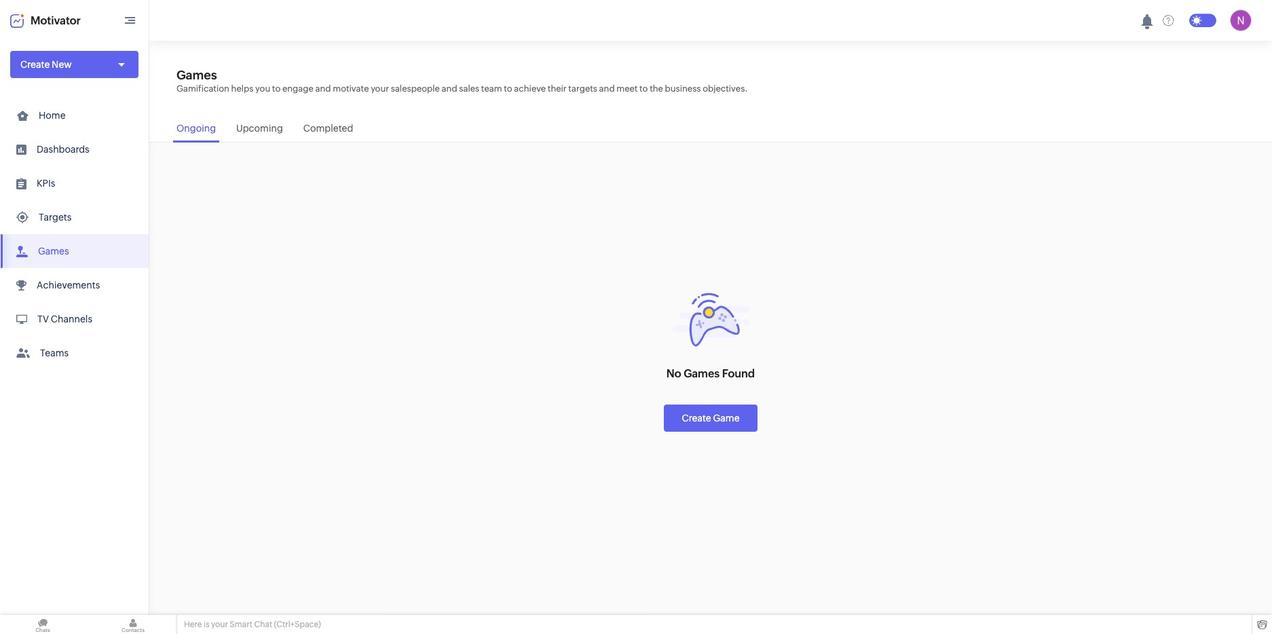 Task type: locate. For each thing, give the bounding box(es) containing it.
create for create new
[[20, 59, 50, 70]]

games inside games gamification helps you to engage and motivate your salespeople and sales team to achieve their targets and meet to the business objectives.
[[177, 68, 217, 82]]

and right engage
[[315, 84, 331, 94]]

your
[[371, 84, 389, 94], [211, 620, 228, 629]]

your right is
[[211, 620, 228, 629]]

create for create game
[[682, 413, 711, 423]]

2 vertical spatial games
[[684, 367, 720, 380]]

targets
[[569, 84, 598, 94]]

engage
[[282, 84, 314, 94]]

create game
[[682, 413, 740, 423]]

create
[[20, 59, 50, 70], [682, 413, 711, 423]]

to right you
[[272, 84, 281, 94]]

3 to from the left
[[640, 84, 648, 94]]

list containing home
[[0, 98, 149, 370]]

to left the
[[640, 84, 648, 94]]

ongoing
[[177, 123, 216, 134]]

2 to from the left
[[504, 84, 513, 94]]

create left "game"
[[682, 413, 711, 423]]

0 vertical spatial create
[[20, 59, 50, 70]]

chat
[[254, 620, 272, 629]]

create inside button
[[682, 413, 711, 423]]

tab list
[[149, 116, 1273, 143]]

help image
[[1163, 15, 1175, 26]]

games down the targets
[[38, 246, 69, 257]]

and
[[315, 84, 331, 94], [442, 84, 457, 94], [599, 84, 615, 94]]

smart
[[230, 620, 253, 629]]

and left sales
[[442, 84, 457, 94]]

2 horizontal spatial and
[[599, 84, 615, 94]]

2 and from the left
[[442, 84, 457, 94]]

ongoing tab
[[173, 116, 219, 143]]

games right no
[[684, 367, 720, 380]]

games up gamification
[[177, 68, 217, 82]]

dashboards
[[37, 144, 89, 155]]

contacts image
[[90, 615, 176, 634]]

games
[[177, 68, 217, 82], [38, 246, 69, 257], [684, 367, 720, 380]]

home
[[39, 110, 66, 121]]

0 vertical spatial games
[[177, 68, 217, 82]]

create left new in the left top of the page
[[20, 59, 50, 70]]

1 horizontal spatial games
[[177, 68, 217, 82]]

your right "motivate"
[[371, 84, 389, 94]]

0 horizontal spatial games
[[38, 246, 69, 257]]

completed
[[303, 123, 353, 134]]

1 horizontal spatial to
[[504, 84, 513, 94]]

upcoming tab
[[233, 116, 286, 143]]

targets
[[39, 212, 72, 223]]

tv
[[37, 314, 49, 325]]

helps
[[231, 84, 254, 94]]

here
[[184, 620, 202, 629]]

(ctrl+space)
[[274, 620, 321, 629]]

1 vertical spatial games
[[38, 246, 69, 257]]

meet
[[617, 84, 638, 94]]

1 horizontal spatial create
[[682, 413, 711, 423]]

to right team
[[504, 84, 513, 94]]

0 horizontal spatial your
[[211, 620, 228, 629]]

0 horizontal spatial and
[[315, 84, 331, 94]]

0 horizontal spatial to
[[272, 84, 281, 94]]

0 horizontal spatial create
[[20, 59, 50, 70]]

1 horizontal spatial and
[[442, 84, 457, 94]]

salespeople
[[391, 84, 440, 94]]

and left "meet"
[[599, 84, 615, 94]]

1 horizontal spatial your
[[371, 84, 389, 94]]

to
[[272, 84, 281, 94], [504, 84, 513, 94], [640, 84, 648, 94]]

list
[[0, 98, 149, 370]]

games for games gamification helps you to engage and motivate your salespeople and sales team to achieve their targets and meet to the business objectives.
[[177, 68, 217, 82]]

1 vertical spatial create
[[682, 413, 711, 423]]

0 vertical spatial your
[[371, 84, 389, 94]]

2 horizontal spatial to
[[640, 84, 648, 94]]



Task type: vqa. For each thing, say whether or not it's contained in the screenshot.
APIS
no



Task type: describe. For each thing, give the bounding box(es) containing it.
no games found
[[667, 367, 755, 380]]

achieve
[[514, 84, 546, 94]]

teams
[[40, 348, 69, 359]]

tv channels
[[37, 314, 92, 325]]

the
[[650, 84, 663, 94]]

3 and from the left
[[599, 84, 615, 94]]

their
[[548, 84, 567, 94]]

upcoming
[[236, 123, 283, 134]]

1 vertical spatial your
[[211, 620, 228, 629]]

1 to from the left
[[272, 84, 281, 94]]

you
[[255, 84, 270, 94]]

your inside games gamification helps you to engage and motivate your salespeople and sales team to achieve their targets and meet to the business objectives.
[[371, 84, 389, 94]]

user image
[[1230, 10, 1252, 31]]

motivate
[[333, 84, 369, 94]]

motivator
[[31, 14, 81, 27]]

game
[[713, 413, 740, 423]]

tab list containing ongoing
[[149, 116, 1273, 143]]

2 horizontal spatial games
[[684, 367, 720, 380]]

create game button
[[664, 404, 758, 432]]

business
[[665, 84, 701, 94]]

chats image
[[0, 615, 86, 634]]

games for games
[[38, 246, 69, 257]]

kpis
[[37, 178, 55, 189]]

channels
[[51, 314, 92, 325]]

completed tab
[[300, 116, 357, 143]]

team
[[481, 84, 502, 94]]

achievements
[[37, 280, 100, 291]]

found
[[722, 367, 755, 380]]

1 and from the left
[[315, 84, 331, 94]]

games gamification helps you to engage and motivate your salespeople and sales team to achieve their targets and meet to the business objectives.
[[177, 68, 748, 94]]

create new
[[20, 59, 72, 70]]

here is your smart chat (ctrl+space)
[[184, 620, 321, 629]]

new
[[52, 59, 72, 70]]

is
[[204, 620, 210, 629]]

objectives.
[[703, 84, 748, 94]]

no
[[667, 367, 682, 380]]

sales
[[459, 84, 480, 94]]

gamification
[[177, 84, 229, 94]]



